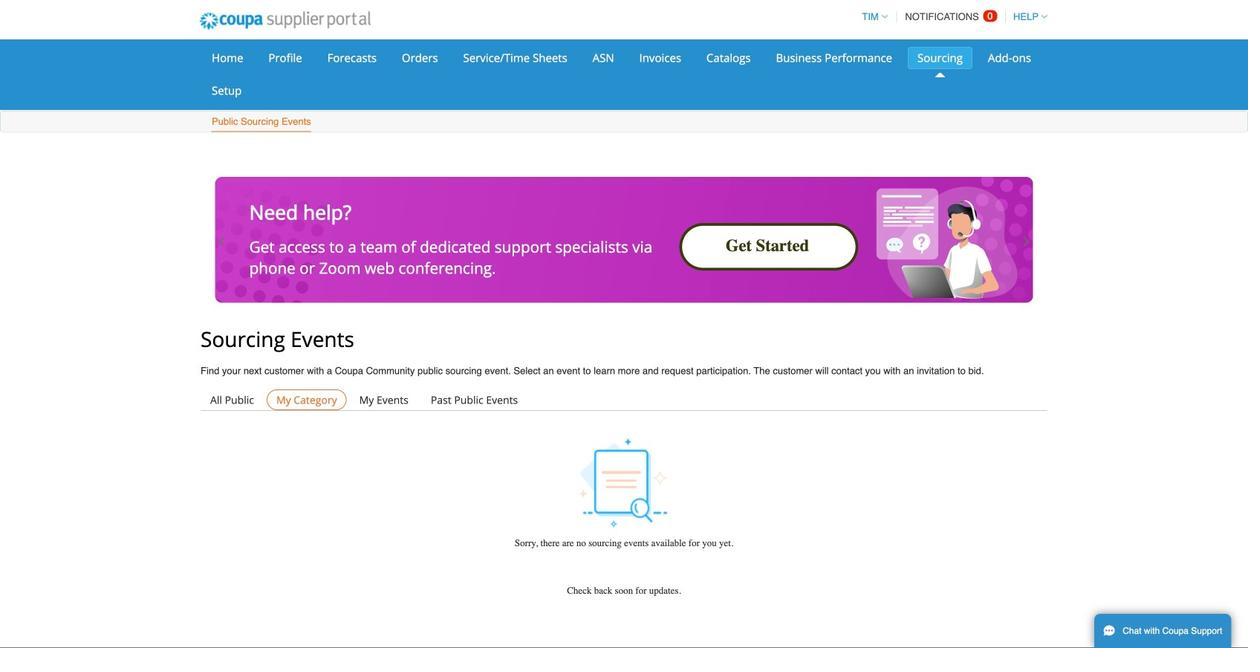 Task type: locate. For each thing, give the bounding box(es) containing it.
tab list
[[201, 390, 1048, 411]]

navigation
[[856, 2, 1048, 31]]



Task type: describe. For each thing, give the bounding box(es) containing it.
coupa supplier portal image
[[190, 2, 381, 39]]

next image
[[1021, 236, 1033, 248]]

previous image
[[216, 236, 228, 248]]



Task type: vqa. For each thing, say whether or not it's contained in the screenshot.
Coupa Supplier Portal image
yes



